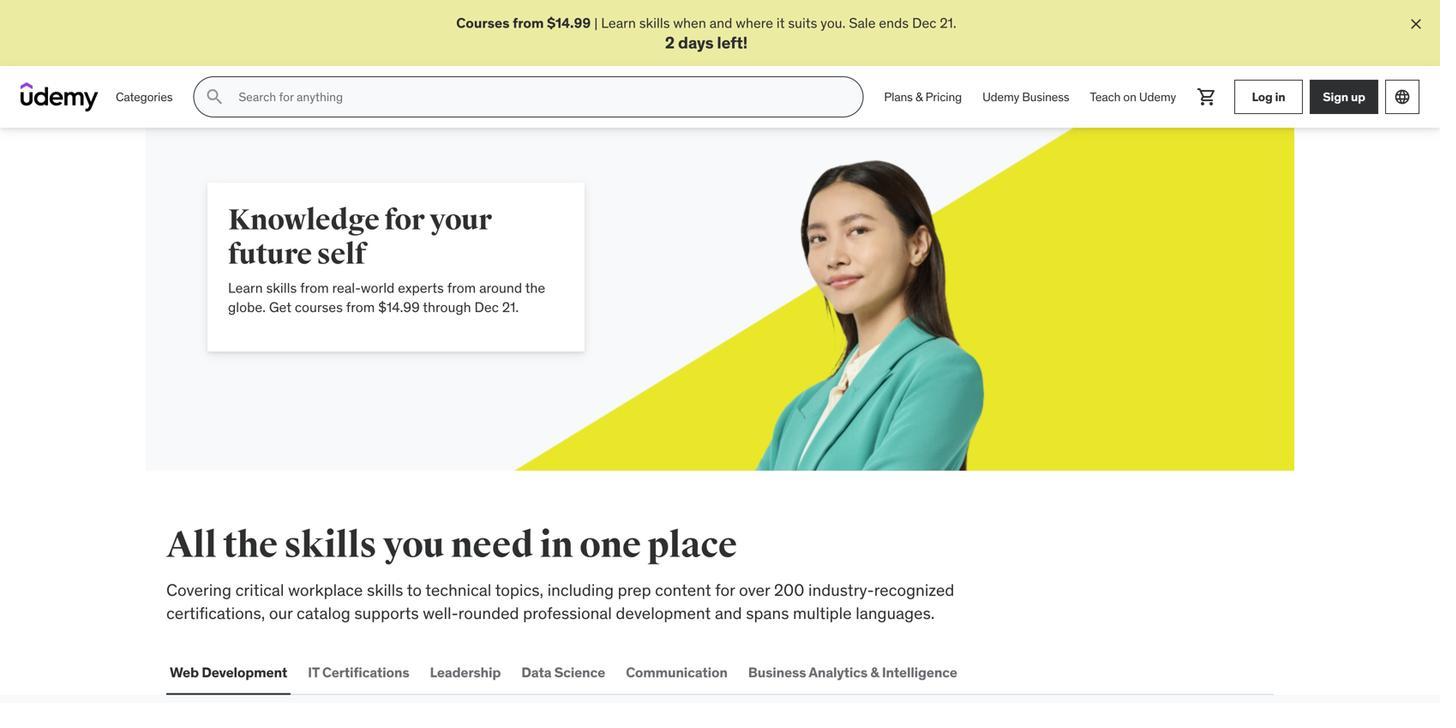 Task type: locate. For each thing, give the bounding box(es) containing it.
& right plans at the right of page
[[916, 89, 923, 105]]

$14.99 down world
[[378, 299, 420, 316]]

skills up get
[[266, 279, 297, 297]]

& right analytics
[[871, 664, 879, 681]]

get
[[269, 299, 292, 316]]

in
[[1276, 89, 1286, 104], [540, 523, 573, 568]]

communication
[[626, 664, 728, 681]]

0 vertical spatial dec
[[913, 14, 937, 32]]

development
[[202, 664, 287, 681]]

$14.99
[[547, 14, 591, 32], [378, 299, 420, 316]]

0 vertical spatial in
[[1276, 89, 1286, 104]]

0 horizontal spatial for
[[385, 203, 425, 238]]

1 vertical spatial $14.99
[[378, 299, 420, 316]]

&
[[916, 89, 923, 105], [871, 664, 879, 681]]

and
[[710, 14, 733, 32], [715, 603, 742, 623]]

place
[[648, 523, 737, 568]]

learn up the globe.
[[228, 279, 263, 297]]

1 vertical spatial for
[[715, 580, 735, 600]]

from right courses
[[513, 14, 544, 32]]

0 horizontal spatial business
[[748, 664, 806, 681]]

for left your
[[385, 203, 425, 238]]

you.
[[821, 14, 846, 32]]

courses
[[456, 14, 510, 32]]

business down spans
[[748, 664, 806, 681]]

business
[[1023, 89, 1070, 105], [748, 664, 806, 681]]

critical
[[236, 580, 284, 600]]

udemy right pricing
[[983, 89, 1020, 105]]

21. down around
[[502, 299, 519, 316]]

and down over
[[715, 603, 742, 623]]

2 udemy from the left
[[1140, 89, 1177, 105]]

all the skills you need in one place
[[166, 523, 737, 568]]

dec down around
[[475, 299, 499, 316]]

content
[[655, 580, 712, 600]]

for inside covering critical workplace skills to technical topics, including prep content for over 200 industry-recognized certifications, our catalog supports well-rounded professional development and spans multiple languages.
[[715, 580, 735, 600]]

0 horizontal spatial udemy
[[983, 89, 1020, 105]]

and inside courses from $14.99 | learn skills when and where it suits you. sale ends dec 21. 2 days left!
[[710, 14, 733, 32]]

real-
[[332, 279, 361, 297]]

covering critical workplace skills to technical topics, including prep content for over 200 industry-recognized certifications, our catalog supports well-rounded professional development and spans multiple languages.
[[166, 580, 955, 623]]

from up courses
[[300, 279, 329, 297]]

leadership
[[430, 664, 501, 681]]

business left teach
[[1023, 89, 1070, 105]]

0 horizontal spatial dec
[[475, 299, 499, 316]]

udemy
[[983, 89, 1020, 105], [1140, 89, 1177, 105]]

skills up workplace
[[284, 523, 377, 568]]

from up through
[[447, 279, 476, 297]]

1 vertical spatial learn
[[228, 279, 263, 297]]

dec
[[913, 14, 937, 32], [475, 299, 499, 316]]

1 horizontal spatial udemy
[[1140, 89, 1177, 105]]

the up critical on the left bottom of page
[[223, 523, 278, 568]]

skills inside covering critical workplace skills to technical topics, including prep content for over 200 industry-recognized certifications, our catalog supports well-rounded professional development and spans multiple languages.
[[367, 580, 403, 600]]

it
[[308, 664, 320, 681]]

0 vertical spatial for
[[385, 203, 425, 238]]

covering
[[166, 580, 232, 600]]

from inside courses from $14.99 | learn skills when and where it suits you. sale ends dec 21. 2 days left!
[[513, 14, 544, 32]]

$14.99 left |
[[547, 14, 591, 32]]

rounded
[[459, 603, 519, 623]]

from
[[513, 14, 544, 32], [300, 279, 329, 297], [447, 279, 476, 297], [346, 299, 375, 316]]

0 vertical spatial 21.
[[940, 14, 957, 32]]

1 vertical spatial and
[[715, 603, 742, 623]]

on
[[1124, 89, 1137, 105]]

pricing
[[926, 89, 962, 105]]

experts
[[398, 279, 444, 297]]

dec inside courses from $14.99 | learn skills when and where it suits you. sale ends dec 21. 2 days left!
[[913, 14, 937, 32]]

1 horizontal spatial $14.99
[[547, 14, 591, 32]]

up
[[1352, 89, 1366, 104]]

learn inside courses from $14.99 | learn skills when and where it suits you. sale ends dec 21. 2 days left!
[[601, 14, 636, 32]]

udemy image
[[21, 82, 99, 112]]

and inside covering critical workplace skills to technical topics, including prep content for over 200 industry-recognized certifications, our catalog supports well-rounded professional development and spans multiple languages.
[[715, 603, 742, 623]]

0 vertical spatial and
[[710, 14, 733, 32]]

0 vertical spatial &
[[916, 89, 923, 105]]

|
[[595, 14, 598, 32]]

submit search image
[[204, 87, 225, 107]]

1 horizontal spatial dec
[[913, 14, 937, 32]]

1 horizontal spatial the
[[525, 279, 546, 297]]

sign up link
[[1310, 80, 1379, 114]]

$14.99 inside 'knowledge for your future self learn skills from real-world experts from around the globe. get courses from $14.99 through dec 21.'
[[378, 299, 420, 316]]

& inside business analytics & intelligence button
[[871, 664, 879, 681]]

0 vertical spatial the
[[525, 279, 546, 297]]

ends
[[879, 14, 909, 32]]

0 vertical spatial business
[[1023, 89, 1070, 105]]

0 horizontal spatial learn
[[228, 279, 263, 297]]

prep
[[618, 580, 651, 600]]

science
[[555, 664, 606, 681]]

all
[[166, 523, 217, 568]]

1 vertical spatial business
[[748, 664, 806, 681]]

topics,
[[495, 580, 544, 600]]

skills
[[640, 14, 670, 32], [266, 279, 297, 297], [284, 523, 377, 568], [367, 580, 403, 600]]

log in link
[[1235, 80, 1304, 114]]

0 vertical spatial $14.99
[[547, 14, 591, 32]]

development
[[616, 603, 711, 623]]

0 horizontal spatial $14.99
[[378, 299, 420, 316]]

close image
[[1408, 15, 1425, 33]]

for left over
[[715, 580, 735, 600]]

leadership button
[[427, 652, 504, 693]]

in up including
[[540, 523, 573, 568]]

21. right ends
[[940, 14, 957, 32]]

0 horizontal spatial 21.
[[502, 299, 519, 316]]

plans
[[884, 89, 913, 105]]

learn
[[601, 14, 636, 32], [228, 279, 263, 297]]

sign
[[1324, 89, 1349, 104]]

certifications
[[322, 664, 410, 681]]

skills up supports
[[367, 580, 403, 600]]

skills up 2
[[640, 14, 670, 32]]

1 vertical spatial in
[[540, 523, 573, 568]]

1 horizontal spatial &
[[916, 89, 923, 105]]

1 vertical spatial 21.
[[502, 299, 519, 316]]

21.
[[940, 14, 957, 32], [502, 299, 519, 316]]

spans
[[746, 603, 789, 623]]

in right log
[[1276, 89, 1286, 104]]

knowledge for your future self learn skills from real-world experts from around the globe. get courses from $14.99 through dec 21.
[[228, 203, 546, 316]]

1 vertical spatial &
[[871, 664, 879, 681]]

dec right ends
[[913, 14, 937, 32]]

0 horizontal spatial &
[[871, 664, 879, 681]]

1 horizontal spatial 21.
[[940, 14, 957, 32]]

the
[[525, 279, 546, 297], [223, 523, 278, 568]]

and up left! at top
[[710, 14, 733, 32]]

1 horizontal spatial for
[[715, 580, 735, 600]]

the inside 'knowledge for your future self learn skills from real-world experts from around the globe. get courses from $14.99 through dec 21.'
[[525, 279, 546, 297]]

udemy right the on
[[1140, 89, 1177, 105]]

0 vertical spatial learn
[[601, 14, 636, 32]]

0 horizontal spatial the
[[223, 523, 278, 568]]

1 horizontal spatial learn
[[601, 14, 636, 32]]

through
[[423, 299, 471, 316]]

sale
[[849, 14, 876, 32]]

left!
[[717, 32, 748, 53]]

data
[[522, 664, 552, 681]]

1 vertical spatial dec
[[475, 299, 499, 316]]

world
[[361, 279, 395, 297]]

& inside plans & pricing link
[[916, 89, 923, 105]]

including
[[548, 580, 614, 600]]

21. inside 'knowledge for your future self learn skills from real-world experts from around the globe. get courses from $14.99 through dec 21.'
[[502, 299, 519, 316]]

from down real-
[[346, 299, 375, 316]]

business analytics & intelligence button
[[745, 652, 961, 693]]

teach on udemy
[[1090, 89, 1177, 105]]

learn right |
[[601, 14, 636, 32]]

the right around
[[525, 279, 546, 297]]

business inside button
[[748, 664, 806, 681]]

dec inside 'knowledge for your future self learn skills from real-world experts from around the globe. get courses from $14.99 through dec 21.'
[[475, 299, 499, 316]]

courses
[[295, 299, 343, 316]]

Search for anything text field
[[235, 82, 842, 112]]

teach on udemy link
[[1080, 76, 1187, 118]]



Task type: vqa. For each thing, say whether or not it's contained in the screenshot.
data science
yes



Task type: describe. For each thing, give the bounding box(es) containing it.
learn inside 'knowledge for your future self learn skills from real-world experts from around the globe. get courses from $14.99 through dec 21.'
[[228, 279, 263, 297]]

supports
[[354, 603, 419, 623]]

web
[[170, 664, 199, 681]]

udemy business
[[983, 89, 1070, 105]]

business analytics & intelligence
[[748, 664, 958, 681]]

skills inside 'knowledge for your future self learn skills from real-world experts from around the globe. get courses from $14.99 through dec 21.'
[[266, 279, 297, 297]]

data science button
[[518, 652, 609, 693]]

days
[[678, 32, 714, 53]]

around
[[479, 279, 522, 297]]

shopping cart with 0 items image
[[1197, 87, 1218, 107]]

0 horizontal spatial in
[[540, 523, 573, 568]]

plans & pricing link
[[874, 76, 973, 118]]

analytics
[[809, 664, 868, 681]]

1 horizontal spatial in
[[1276, 89, 1286, 104]]

technical
[[426, 580, 492, 600]]

for inside 'knowledge for your future self learn skills from real-world experts from around the globe. get courses from $14.99 through dec 21.'
[[385, 203, 425, 238]]

when
[[674, 14, 707, 32]]

professional
[[523, 603, 612, 623]]

industry-
[[809, 580, 875, 600]]

plans & pricing
[[884, 89, 962, 105]]

one
[[580, 523, 641, 568]]

catalog
[[297, 603, 351, 623]]

skills inside courses from $14.99 | learn skills when and where it suits you. sale ends dec 21. 2 days left!
[[640, 14, 670, 32]]

need
[[451, 523, 534, 568]]

languages.
[[856, 603, 935, 623]]

1 horizontal spatial business
[[1023, 89, 1070, 105]]

choose a language image
[[1394, 89, 1412, 106]]

categories button
[[105, 76, 183, 118]]

future
[[228, 237, 312, 272]]

teach
[[1090, 89, 1121, 105]]

to
[[407, 580, 422, 600]]

2
[[665, 32, 675, 53]]

over
[[739, 580, 770, 600]]

200
[[774, 580, 805, 600]]

certifications,
[[166, 603, 265, 623]]

suits
[[788, 14, 818, 32]]

1 vertical spatial the
[[223, 523, 278, 568]]

1 udemy from the left
[[983, 89, 1020, 105]]

21. inside courses from $14.99 | learn skills when and where it suits you. sale ends dec 21. 2 days left!
[[940, 14, 957, 32]]

sign up
[[1324, 89, 1366, 104]]

knowledge
[[228, 203, 380, 238]]

data science
[[522, 664, 606, 681]]

self
[[317, 237, 366, 272]]

where
[[736, 14, 774, 32]]

recognized
[[874, 580, 955, 600]]

log
[[1253, 89, 1273, 104]]

udemy business link
[[973, 76, 1080, 118]]

it
[[777, 14, 785, 32]]

our
[[269, 603, 293, 623]]

you
[[383, 523, 445, 568]]

intelligence
[[882, 664, 958, 681]]

communication button
[[623, 652, 731, 693]]

$14.99 inside courses from $14.99 | learn skills when and where it suits you. sale ends dec 21. 2 days left!
[[547, 14, 591, 32]]

log in
[[1253, 89, 1286, 104]]

your
[[430, 203, 492, 238]]

globe.
[[228, 299, 266, 316]]

web development button
[[166, 652, 291, 693]]

well-
[[423, 603, 459, 623]]

workplace
[[288, 580, 363, 600]]

web development
[[170, 664, 287, 681]]

courses from $14.99 | learn skills when and where it suits you. sale ends dec 21. 2 days left!
[[456, 14, 957, 53]]

multiple
[[793, 603, 852, 623]]

it certifications
[[308, 664, 410, 681]]

it certifications button
[[305, 652, 413, 693]]

categories
[[116, 89, 173, 105]]



